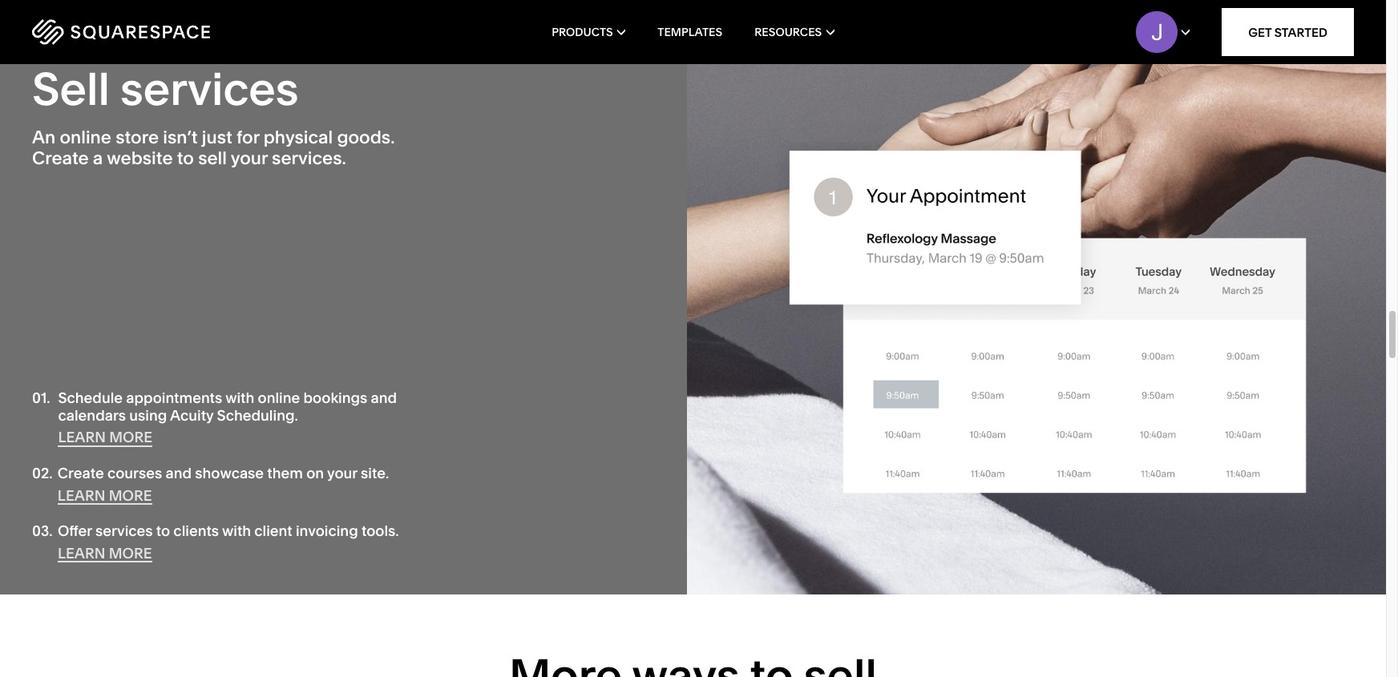 Task type: describe. For each thing, give the bounding box(es) containing it.
get started link
[[1222, 8, 1355, 56]]

templates
[[658, 25, 723, 39]]

learn for create
[[58, 487, 105, 505]]

website
[[107, 148, 173, 169]]

invoicing
[[296, 522, 358, 541]]

clients
[[174, 522, 219, 541]]

an online store isn't just for physical goods. create a website to sell your services.
[[32, 126, 395, 169]]

learn for offer
[[58, 544, 105, 563]]

and inside 02. create courses and showcase them on your site. learn more
[[166, 464, 192, 483]]

sell services
[[32, 61, 299, 116]]

sample appointments page image
[[767, 142, 1307, 493]]

courses
[[107, 464, 162, 483]]

resources button
[[755, 0, 835, 64]]

with inside 03. offer services to clients with client invoicing tools. learn more
[[222, 522, 251, 541]]

an
[[32, 126, 56, 148]]

offer
[[58, 522, 92, 541]]

services inside 03. offer services to clients with client invoicing tools. learn more
[[95, 522, 153, 541]]

03.
[[32, 522, 53, 541]]

your inside 02. create courses and showcase them on your site. learn more
[[327, 464, 358, 483]]

tools.
[[362, 522, 399, 541]]

store
[[116, 126, 159, 148]]

online inside 01. schedule appointments with online bookings and calendars using acuity scheduling. learn more
[[258, 389, 300, 408]]

for
[[237, 126, 260, 148]]

calendars
[[58, 407, 126, 425]]

learn more link for create
[[58, 487, 152, 506]]

more for courses
[[109, 487, 152, 505]]

sell
[[198, 148, 227, 169]]

learn inside 01. schedule appointments with online bookings and calendars using acuity scheduling. learn more
[[58, 429, 106, 447]]

products button
[[552, 0, 626, 64]]

appointments
[[126, 389, 222, 408]]

to inside 03. offer services to clients with client invoicing tools. learn more
[[156, 522, 170, 541]]

01.
[[32, 389, 50, 408]]

0 vertical spatial services
[[120, 61, 299, 116]]

to inside the an online store isn't just for physical goods. create a website to sell your services.
[[177, 148, 194, 169]]

get started
[[1249, 24, 1328, 40]]

03. offer services to clients with client invoicing tools. learn more
[[32, 522, 399, 563]]

skin care image
[[687, 40, 1387, 595]]

more inside 01. schedule appointments with online bookings and calendars using acuity scheduling. learn more
[[109, 429, 153, 447]]

resources
[[755, 25, 822, 39]]



Task type: locate. For each thing, give the bounding box(es) containing it.
just
[[202, 126, 232, 148]]

2 vertical spatial learn
[[58, 544, 105, 563]]

learn more link down calendars
[[58, 429, 153, 448]]

schedule
[[58, 389, 123, 408]]

0 horizontal spatial online
[[60, 126, 111, 148]]

online right the an
[[60, 126, 111, 148]]

templates link
[[658, 0, 723, 64]]

learn up offer
[[58, 487, 105, 505]]

1 vertical spatial online
[[258, 389, 300, 408]]

squarespace logo image
[[32, 19, 210, 45]]

create inside the an online store isn't just for physical goods. create a website to sell your services.
[[32, 148, 89, 169]]

0 vertical spatial learn more link
[[58, 429, 153, 448]]

started
[[1275, 24, 1328, 40]]

1 vertical spatial with
[[222, 522, 251, 541]]

learn more link down courses
[[58, 487, 152, 506]]

and right bookings
[[371, 389, 397, 408]]

physical
[[264, 126, 333, 148]]

services
[[120, 61, 299, 116], [95, 522, 153, 541]]

1 vertical spatial services
[[95, 522, 153, 541]]

1 horizontal spatial your
[[327, 464, 358, 483]]

learn more link down offer
[[58, 544, 152, 563]]

your
[[231, 148, 268, 169], [327, 464, 358, 483]]

1 vertical spatial more
[[109, 487, 152, 505]]

0 vertical spatial your
[[231, 148, 268, 169]]

0 horizontal spatial your
[[231, 148, 268, 169]]

0 vertical spatial online
[[60, 126, 111, 148]]

services right offer
[[95, 522, 153, 541]]

your right sell in the left top of the page
[[231, 148, 268, 169]]

bookings
[[304, 389, 368, 408]]

get
[[1249, 24, 1272, 40]]

online left bookings
[[258, 389, 300, 408]]

more for services
[[109, 544, 152, 563]]

site.
[[361, 464, 389, 483]]

0 vertical spatial with
[[225, 389, 254, 408]]

1 horizontal spatial and
[[371, 389, 397, 408]]

0 horizontal spatial and
[[166, 464, 192, 483]]

them
[[267, 464, 303, 483]]

your inside the an online store isn't just for physical goods. create a website to sell your services.
[[231, 148, 268, 169]]

sell
[[32, 61, 110, 116]]

learn
[[58, 429, 106, 447], [58, 487, 105, 505], [58, 544, 105, 563]]

more inside 02. create courses and showcase them on your site. learn more
[[109, 487, 152, 505]]

and
[[371, 389, 397, 408], [166, 464, 192, 483]]

learn more link for offer
[[58, 544, 152, 563]]

learn more link for schedule
[[58, 429, 153, 448]]

learn inside 03. offer services to clients with client invoicing tools. learn more
[[58, 544, 105, 563]]

services.
[[272, 148, 346, 169]]

1 vertical spatial create
[[58, 464, 104, 483]]

02.
[[32, 464, 53, 483]]

create left a
[[32, 148, 89, 169]]

with
[[225, 389, 254, 408], [222, 522, 251, 541]]

goods.
[[337, 126, 395, 148]]

acuity
[[170, 407, 214, 425]]

on
[[307, 464, 324, 483]]

more
[[109, 429, 153, 447], [109, 487, 152, 505], [109, 544, 152, 563]]

online inside the an online store isn't just for physical goods. create a website to sell your services.
[[60, 126, 111, 148]]

1 horizontal spatial to
[[177, 148, 194, 169]]

services up the just
[[120, 61, 299, 116]]

create inside 02. create courses and showcase them on your site. learn more
[[58, 464, 104, 483]]

0 vertical spatial and
[[371, 389, 397, 408]]

to left clients
[[156, 522, 170, 541]]

1 vertical spatial learn
[[58, 487, 105, 505]]

0 horizontal spatial to
[[156, 522, 170, 541]]

to
[[177, 148, 194, 169], [156, 522, 170, 541]]

1 vertical spatial learn more link
[[58, 487, 152, 506]]

squarespace logo link
[[32, 19, 297, 45]]

create
[[32, 148, 89, 169], [58, 464, 104, 483]]

1 vertical spatial your
[[327, 464, 358, 483]]

1 vertical spatial and
[[166, 464, 192, 483]]

learn down calendars
[[58, 429, 106, 447]]

client
[[254, 522, 292, 541]]

0 vertical spatial to
[[177, 148, 194, 169]]

online
[[60, 126, 111, 148], [258, 389, 300, 408]]

0 vertical spatial learn
[[58, 429, 106, 447]]

using
[[129, 407, 167, 425]]

to left sell in the left top of the page
[[177, 148, 194, 169]]

showcase
[[195, 464, 264, 483]]

more inside 03. offer services to clients with client invoicing tools. learn more
[[109, 544, 152, 563]]

isn't
[[163, 126, 198, 148]]

0 vertical spatial more
[[109, 429, 153, 447]]

02. create courses and showcase them on your site. learn more
[[32, 464, 389, 505]]

learn down offer
[[58, 544, 105, 563]]

and right courses
[[166, 464, 192, 483]]

a
[[93, 148, 103, 169]]

with inside 01. schedule appointments with online bookings and calendars using acuity scheduling. learn more
[[225, 389, 254, 408]]

and inside 01. schedule appointments with online bookings and calendars using acuity scheduling. learn more
[[371, 389, 397, 408]]

products
[[552, 25, 613, 39]]

your right on
[[327, 464, 358, 483]]

1 horizontal spatial online
[[258, 389, 300, 408]]

2 vertical spatial more
[[109, 544, 152, 563]]

learn more link
[[58, 429, 153, 448], [58, 487, 152, 506], [58, 544, 152, 563]]

01. schedule appointments with online bookings and calendars using acuity scheduling. learn more
[[32, 389, 397, 447]]

1 vertical spatial to
[[156, 522, 170, 541]]

learn inside 02. create courses and showcase them on your site. learn more
[[58, 487, 105, 505]]

create right '02.'
[[58, 464, 104, 483]]

0 vertical spatial create
[[32, 148, 89, 169]]

with left client
[[222, 522, 251, 541]]

with right acuity
[[225, 389, 254, 408]]

2 vertical spatial learn more link
[[58, 544, 152, 563]]

scheduling.
[[217, 407, 298, 425]]



Task type: vqa. For each thing, say whether or not it's contained in the screenshot.
store
yes



